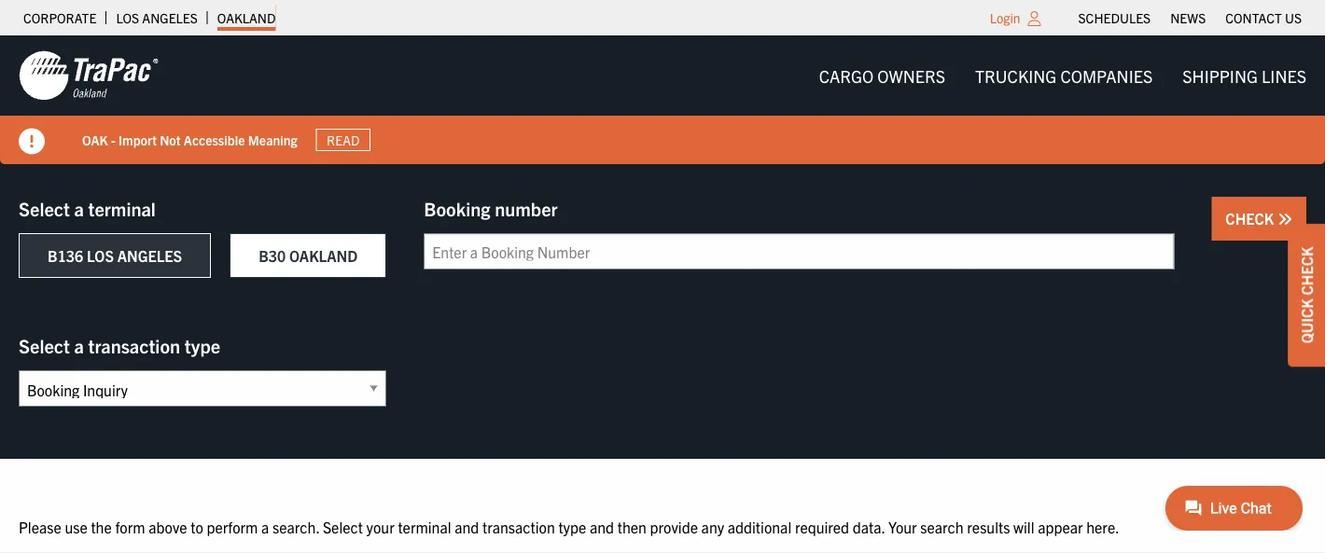 Task type: locate. For each thing, give the bounding box(es) containing it.
type
[[185, 334, 220, 357], [558, 517, 586, 536]]

terminal right your
[[398, 517, 451, 536]]

1 vertical spatial menu bar
[[804, 57, 1321, 94]]

0 vertical spatial solid image
[[19, 128, 45, 154]]

0 horizontal spatial check
[[1226, 209, 1277, 228]]

read link
[[316, 129, 370, 151]]

solid image
[[19, 128, 45, 154], [1277, 212, 1292, 227]]

1 horizontal spatial los
[[116, 9, 139, 26]]

angeles down 'select a terminal'
[[117, 246, 182, 265]]

1 horizontal spatial transaction
[[482, 517, 555, 536]]

required
[[795, 517, 849, 536]]

menu bar
[[1068, 5, 1311, 31], [804, 57, 1321, 94]]

appear
[[1038, 517, 1083, 536]]

a for transaction
[[74, 334, 84, 357]]

select
[[19, 196, 70, 220], [19, 334, 70, 357], [323, 517, 363, 536]]

1 vertical spatial solid image
[[1277, 212, 1292, 227]]

angeles
[[142, 9, 198, 26], [117, 246, 182, 265]]

schedules link
[[1078, 5, 1151, 31]]

a down the b136
[[74, 334, 84, 357]]

select for select a terminal
[[19, 196, 70, 220]]

b136
[[48, 246, 83, 265]]

0 vertical spatial transaction
[[88, 334, 180, 357]]

any
[[701, 517, 724, 536]]

1 vertical spatial terminal
[[398, 517, 451, 536]]

0 vertical spatial terminal
[[88, 196, 156, 220]]

cargo owners link
[[804, 57, 960, 94]]

select left your
[[323, 517, 363, 536]]

0 vertical spatial angeles
[[142, 9, 198, 26]]

menu bar containing cargo owners
[[804, 57, 1321, 94]]

will
[[1013, 517, 1034, 536]]

oakland right b30
[[289, 246, 358, 265]]

select down the b136
[[19, 334, 70, 357]]

1 horizontal spatial and
[[590, 517, 614, 536]]

0 vertical spatial select
[[19, 196, 70, 220]]

0 horizontal spatial los
[[87, 246, 114, 265]]

contact us
[[1225, 9, 1302, 26]]

terminal
[[88, 196, 156, 220], [398, 517, 451, 536]]

oak - import not accessible meaning
[[82, 131, 297, 148]]

1 vertical spatial a
[[74, 334, 84, 357]]

0 vertical spatial menu bar
[[1068, 5, 1311, 31]]

corporate
[[23, 9, 96, 26]]

login link
[[990, 9, 1020, 26]]

booking
[[424, 196, 490, 220]]

1 horizontal spatial type
[[558, 517, 586, 536]]

0 horizontal spatial solid image
[[19, 128, 45, 154]]

shipping lines link
[[1168, 57, 1321, 94]]

check inside button
[[1226, 209, 1277, 228]]

oakland right los angeles
[[217, 9, 276, 26]]

cargo owners
[[819, 65, 945, 86]]

a up the b136
[[74, 196, 84, 220]]

and right your
[[455, 517, 479, 536]]

angeles left oakland link
[[142, 9, 198, 26]]

form
[[115, 517, 145, 536]]

owners
[[877, 65, 945, 86]]

corporate link
[[23, 5, 96, 31]]

1 horizontal spatial oakland
[[289, 246, 358, 265]]

los right the b136
[[87, 246, 114, 265]]

0 horizontal spatial oakland
[[217, 9, 276, 26]]

trucking
[[975, 65, 1057, 86]]

oakland
[[217, 9, 276, 26], [289, 246, 358, 265]]

1 vertical spatial select
[[19, 334, 70, 357]]

0 vertical spatial los
[[116, 9, 139, 26]]

quick
[[1297, 299, 1316, 344]]

and
[[455, 517, 479, 536], [590, 517, 614, 536]]

solid image inside check button
[[1277, 212, 1292, 227]]

1 vertical spatial check
[[1297, 247, 1316, 295]]

news link
[[1170, 5, 1206, 31]]

banner containing cargo owners
[[0, 35, 1325, 164]]

1 horizontal spatial terminal
[[398, 517, 451, 536]]

transaction
[[88, 334, 180, 357], [482, 517, 555, 536]]

0 vertical spatial type
[[185, 334, 220, 357]]

login
[[990, 9, 1020, 26]]

banner
[[0, 35, 1325, 164]]

0 horizontal spatial transaction
[[88, 334, 180, 357]]

and left then
[[590, 517, 614, 536]]

0 vertical spatial check
[[1226, 209, 1277, 228]]

los
[[116, 9, 139, 26], [87, 246, 114, 265]]

1 vertical spatial angeles
[[117, 246, 182, 265]]

menu bar containing schedules
[[1068, 5, 1311, 31]]

a
[[74, 196, 84, 220], [74, 334, 84, 357], [261, 517, 269, 536]]

menu bar up shipping
[[1068, 5, 1311, 31]]

0 vertical spatial a
[[74, 196, 84, 220]]

us
[[1285, 9, 1302, 26]]

check
[[1226, 209, 1277, 228], [1297, 247, 1316, 295]]

1 horizontal spatial solid image
[[1277, 212, 1292, 227]]

select a transaction type
[[19, 334, 220, 357]]

additional
[[728, 517, 791, 536]]

select up the b136
[[19, 196, 70, 220]]

terminal up b136 los angeles
[[88, 196, 156, 220]]

a left search.
[[261, 517, 269, 536]]

search
[[920, 517, 964, 536]]

your
[[888, 517, 917, 536]]

booking number
[[424, 196, 558, 220]]

0 horizontal spatial and
[[455, 517, 479, 536]]

menu bar down "light" icon
[[804, 57, 1321, 94]]

schedules
[[1078, 9, 1151, 26]]

1 vertical spatial los
[[87, 246, 114, 265]]

b30 oakland
[[259, 246, 358, 265]]

light image
[[1028, 11, 1041, 26]]

los right corporate
[[116, 9, 139, 26]]



Task type: vqa. For each thing, say whether or not it's contained in the screenshot.
2800
no



Task type: describe. For each thing, give the bounding box(es) containing it.
shipping lines
[[1183, 65, 1306, 86]]

check button
[[1212, 197, 1306, 241]]

read
[[327, 132, 360, 148]]

number
[[495, 196, 558, 220]]

los angeles
[[116, 9, 198, 26]]

b30
[[259, 246, 286, 265]]

to
[[191, 517, 203, 536]]

a for terminal
[[74, 196, 84, 220]]

results
[[967, 517, 1010, 536]]

news
[[1170, 9, 1206, 26]]

lines
[[1262, 65, 1306, 86]]

-
[[111, 131, 115, 148]]

meaning
[[248, 131, 297, 148]]

data.
[[853, 517, 885, 536]]

1 vertical spatial type
[[558, 517, 586, 536]]

then
[[617, 517, 647, 536]]

oakland image
[[19, 49, 159, 102]]

b136 los angeles
[[48, 246, 182, 265]]

cargo
[[819, 65, 874, 86]]

accessible
[[184, 131, 245, 148]]

2 vertical spatial select
[[323, 517, 363, 536]]

2 vertical spatial a
[[261, 517, 269, 536]]

search.
[[272, 517, 319, 536]]

1 vertical spatial transaction
[[482, 517, 555, 536]]

trucking companies link
[[960, 57, 1168, 94]]

contact
[[1225, 9, 1282, 26]]

trucking companies
[[975, 65, 1153, 86]]

2 and from the left
[[590, 517, 614, 536]]

quick check link
[[1288, 224, 1325, 367]]

quick check
[[1297, 247, 1316, 344]]

please use the form above to perform a search. select your terminal and transaction type and then provide any additional required data. your search results will appear here.
[[19, 517, 1119, 536]]

Booking number text field
[[424, 233, 1174, 270]]

not
[[160, 131, 181, 148]]

1 horizontal spatial check
[[1297, 247, 1316, 295]]

please
[[19, 517, 61, 536]]

oakland link
[[217, 5, 276, 31]]

oak
[[82, 131, 108, 148]]

1 and from the left
[[455, 517, 479, 536]]

here.
[[1086, 517, 1119, 536]]

provide
[[650, 517, 698, 536]]

perform
[[207, 517, 258, 536]]

contact us link
[[1225, 5, 1302, 31]]

1 vertical spatial oakland
[[289, 246, 358, 265]]

shipping
[[1183, 65, 1258, 86]]

select a terminal
[[19, 196, 156, 220]]

import
[[118, 131, 157, 148]]

above
[[149, 517, 187, 536]]

menu bar inside banner
[[804, 57, 1321, 94]]

your
[[366, 517, 394, 536]]

select for select a transaction type
[[19, 334, 70, 357]]

the
[[91, 517, 112, 536]]

los angeles link
[[116, 5, 198, 31]]

0 vertical spatial oakland
[[217, 9, 276, 26]]

use
[[65, 517, 87, 536]]

0 horizontal spatial terminal
[[88, 196, 156, 220]]

0 horizontal spatial type
[[185, 334, 220, 357]]

companies
[[1060, 65, 1153, 86]]



